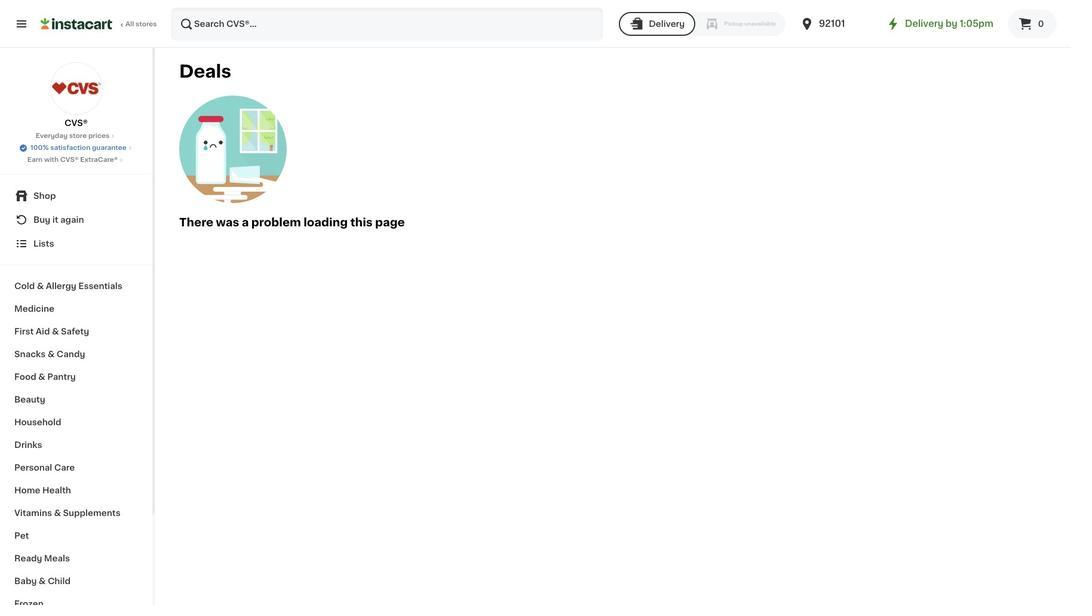Task type: describe. For each thing, give the bounding box(es) containing it.
cold & allergy essentials link
[[7, 275, 145, 298]]

essentials
[[78, 282, 122, 290]]

by
[[946, 19, 958, 28]]

allergy
[[46, 282, 76, 290]]

everyday
[[36, 133, 68, 139]]

vitamins
[[14, 509, 52, 517]]

problem
[[251, 217, 301, 228]]

household link
[[7, 411, 145, 434]]

& right aid
[[52, 327, 59, 336]]

delivery for delivery
[[649, 20, 685, 28]]

cvs® link
[[50, 62, 102, 129]]

shop link
[[7, 184, 145, 208]]

beauty link
[[7, 388, 145, 411]]

food & pantry link
[[7, 366, 145, 388]]

delivery button
[[619, 12, 696, 36]]

child
[[48, 577, 70, 586]]

a
[[242, 217, 249, 228]]

aid
[[36, 327, 50, 336]]

& for pantry
[[38, 373, 45, 381]]

drinks
[[14, 441, 42, 449]]

100% satisfaction guarantee button
[[19, 141, 134, 153]]

prices
[[88, 133, 110, 139]]

1:05pm
[[960, 19, 994, 28]]

delivery for delivery by 1:05pm
[[905, 19, 944, 28]]

0 vertical spatial cvs®
[[65, 119, 88, 127]]

all
[[125, 21, 134, 27]]

earn with cvs® extracare®
[[27, 157, 118, 163]]

this
[[350, 217, 373, 228]]

92101 button
[[800, 7, 872, 41]]

100% satisfaction guarantee
[[31, 145, 127, 151]]

cold
[[14, 282, 35, 290]]

with
[[44, 157, 59, 163]]

pantry
[[47, 373, 76, 381]]

92101
[[819, 19, 845, 28]]

supplements
[[63, 509, 121, 517]]

first
[[14, 327, 34, 336]]

1 vertical spatial cvs®
[[60, 157, 79, 163]]

there was a problem loading this page image
[[179, 96, 287, 203]]

food & pantry
[[14, 373, 76, 381]]

all stores
[[125, 21, 157, 27]]

personal care
[[14, 464, 75, 472]]

vitamins & supplements
[[14, 509, 121, 517]]

& for allergy
[[37, 282, 44, 290]]

0
[[1038, 20, 1044, 28]]

& for candy
[[48, 350, 55, 359]]

meals
[[44, 554, 70, 563]]

there was a problem loading this page
[[179, 217, 405, 228]]

satisfaction
[[50, 145, 90, 151]]

home health link
[[7, 479, 145, 502]]

0 button
[[1008, 10, 1057, 38]]

home
[[14, 486, 40, 495]]

page
[[375, 217, 405, 228]]

& for supplements
[[54, 509, 61, 517]]

store
[[69, 133, 87, 139]]

safety
[[61, 327, 89, 336]]

first aid & safety link
[[7, 320, 145, 343]]

ready meals link
[[7, 547, 145, 570]]



Task type: vqa. For each thing, say whether or not it's contained in the screenshot.
$ corresponding to Point Reyes Farmstead Cheese Company Bay Blue
no



Task type: locate. For each thing, give the bounding box(es) containing it.
cvs®
[[65, 119, 88, 127], [60, 157, 79, 163]]

snacks & candy link
[[7, 343, 145, 366]]

100%
[[31, 145, 49, 151]]

snacks & candy
[[14, 350, 85, 359]]

earn
[[27, 157, 43, 163]]

baby & child
[[14, 577, 70, 586]]

guarantee
[[92, 145, 127, 151]]

loading
[[304, 217, 348, 228]]

buy it again
[[33, 216, 84, 224]]

lists
[[33, 240, 54, 248]]

delivery
[[905, 19, 944, 28], [649, 20, 685, 28]]

service type group
[[619, 12, 786, 36]]

household
[[14, 418, 61, 427]]

& left 'candy' at the bottom
[[48, 350, 55, 359]]

baby & child link
[[7, 570, 145, 593]]

was
[[216, 217, 239, 228]]

drinks link
[[7, 434, 145, 457]]

care
[[54, 464, 75, 472]]

extracare®
[[80, 157, 118, 163]]

pet link
[[7, 525, 145, 547]]

& right cold
[[37, 282, 44, 290]]

pet
[[14, 532, 29, 540]]

delivery inside button
[[649, 20, 685, 28]]

food
[[14, 373, 36, 381]]

health
[[42, 486, 71, 495]]

cvs® logo image
[[50, 62, 102, 115]]

first aid & safety
[[14, 327, 89, 336]]

candy
[[57, 350, 85, 359]]

it
[[52, 216, 58, 224]]

lists link
[[7, 232, 145, 256]]

cvs® up "store"
[[65, 119, 88, 127]]

snacks
[[14, 350, 46, 359]]

&
[[37, 282, 44, 290], [52, 327, 59, 336], [48, 350, 55, 359], [38, 373, 45, 381], [54, 509, 61, 517], [39, 577, 46, 586]]

buy
[[33, 216, 50, 224]]

all stores link
[[41, 7, 158, 41]]

stores
[[136, 21, 157, 27]]

cvs® down satisfaction
[[60, 157, 79, 163]]

vitamins & supplements link
[[7, 502, 145, 525]]

home health
[[14, 486, 71, 495]]

shop
[[33, 192, 56, 200]]

1 horizontal spatial delivery
[[905, 19, 944, 28]]

everyday store prices link
[[36, 131, 117, 141]]

deals
[[179, 63, 231, 80]]

None search field
[[171, 7, 604, 41]]

instacart logo image
[[41, 17, 112, 31]]

there
[[179, 217, 213, 228]]

earn with cvs® extracare® link
[[27, 155, 125, 165]]

0 horizontal spatial delivery
[[649, 20, 685, 28]]

medicine link
[[7, 298, 145, 320]]

delivery by 1:05pm
[[905, 19, 994, 28]]

buy it again link
[[7, 208, 145, 232]]

& right the food
[[38, 373, 45, 381]]

delivery by 1:05pm link
[[886, 17, 994, 31]]

everyday store prices
[[36, 133, 110, 139]]

personal
[[14, 464, 52, 472]]

again
[[60, 216, 84, 224]]

cold & allergy essentials
[[14, 282, 122, 290]]

personal care link
[[7, 457, 145, 479]]

baby
[[14, 577, 37, 586]]

& right baby
[[39, 577, 46, 586]]

beauty
[[14, 396, 45, 404]]

Search field
[[172, 8, 602, 39]]

& for child
[[39, 577, 46, 586]]

ready meals
[[14, 554, 70, 563]]

ready
[[14, 554, 42, 563]]

medicine
[[14, 305, 54, 313]]

& down health
[[54, 509, 61, 517]]



